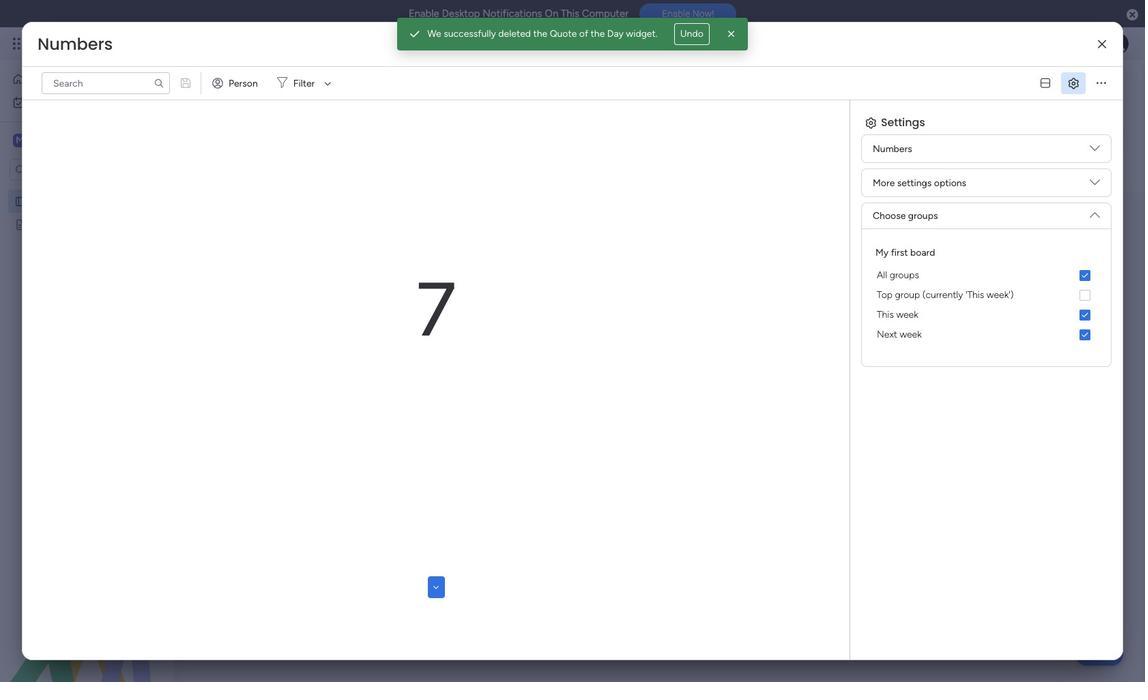 Task type: vqa. For each thing, say whether or not it's contained in the screenshot.
enable now!
yes



Task type: describe. For each thing, give the bounding box(es) containing it.
options
[[935, 177, 967, 189]]

0 vertical spatial numbers
[[38, 33, 113, 55]]

deleted
[[499, 28, 531, 40]]

angle down image
[[433, 583, 439, 592]]

week')
[[987, 290, 1014, 301]]

workspace selection element
[[13, 132, 114, 150]]

enable now! button
[[640, 4, 737, 24]]

next week option
[[873, 325, 1101, 345]]

board for my first board field
[[289, 70, 354, 101]]

monday work management
[[61, 36, 212, 51]]

my first board element containing all groups
[[873, 266, 1101, 285]]

my first board heading
[[876, 246, 936, 260]]

my right public board image on the top of page
[[32, 195, 45, 207]]

enable for enable desktop notifications on this computer
[[409, 8, 440, 20]]

see more link
[[621, 102, 665, 115]]

0 vertical spatial this
[[561, 8, 580, 20]]

1 the from the left
[[534, 28, 548, 40]]

dapulse dropdown down arrow image for choose groups
[[1091, 205, 1101, 220]]

automate
[[1043, 128, 1086, 139]]

v2 split view image
[[1041, 78, 1051, 88]]

m
[[16, 135, 24, 146]]

my work option
[[8, 92, 166, 113]]

see
[[623, 102, 639, 114]]

this week option
[[873, 305, 1101, 325]]

week for this week
[[897, 309, 919, 321]]

undo
[[681, 28, 704, 40]]

all groups
[[877, 270, 920, 281]]

workspace image
[[13, 133, 27, 148]]

help
[[1088, 648, 1112, 662]]

board inside list box
[[67, 195, 92, 207]]

this week
[[877, 309, 919, 321]]

list box containing my first board
[[0, 187, 174, 420]]

week for next week
[[900, 329, 922, 341]]

lottie animation element
[[0, 545, 174, 683]]

notes
[[70, 219, 96, 230]]

meeting notes
[[32, 219, 96, 230]]

7
[[416, 265, 457, 355]]

first inside list box
[[48, 195, 65, 207]]

next week
[[877, 329, 922, 341]]

arrow down image
[[320, 75, 336, 92]]

Numbers field
[[34, 33, 116, 55]]

settings
[[898, 177, 932, 189]]

successfully
[[444, 28, 496, 40]]

2 horizontal spatial my first board
[[876, 247, 936, 259]]

notifications
[[483, 8, 543, 20]]

0 horizontal spatial my first board
[[32, 195, 92, 207]]

1
[[1088, 80, 1092, 92]]

my right search image
[[208, 70, 239, 101]]

alert containing we successfully deleted the quote of the day widget.
[[398, 18, 748, 51]]

'this
[[966, 290, 985, 301]]

groups for all groups
[[890, 270, 920, 281]]

now!
[[693, 8, 715, 19]]

management
[[138, 36, 212, 51]]

my inside 'heading'
[[876, 247, 889, 259]]

dapulse close image
[[1127, 8, 1139, 22]]

top group (currently 'this week')
[[877, 290, 1014, 301]]

settings
[[882, 115, 926, 130]]

integrate button
[[881, 120, 1013, 148]]

My first board field
[[204, 70, 358, 101]]

of
[[580, 28, 589, 40]]

1 vertical spatial more
[[873, 177, 895, 189]]



Task type: locate. For each thing, give the bounding box(es) containing it.
home option
[[8, 68, 166, 90]]

first for the my first board group containing my first board
[[892, 247, 909, 259]]

board inside 'heading'
[[911, 247, 936, 259]]

groups up group
[[890, 270, 920, 281]]

my first board element up next week option
[[873, 285, 1101, 305]]

choose
[[873, 210, 906, 222]]

0 horizontal spatial board
[[67, 195, 92, 207]]

1 horizontal spatial enable
[[663, 8, 691, 19]]

my first board group containing this week
[[873, 305, 1101, 345]]

1 horizontal spatial numbers
[[873, 143, 913, 155]]

work for my
[[47, 96, 68, 108]]

we successfully deleted the quote of the day widget.
[[428, 28, 658, 40]]

person
[[229, 78, 258, 89]]

1 vertical spatial dapulse dropdown down arrow image
[[1091, 205, 1101, 220]]

work right monday
[[110, 36, 135, 51]]

week right next
[[900, 329, 922, 341]]

main
[[31, 134, 55, 147]]

invite
[[1056, 80, 1080, 92]]

/
[[1082, 80, 1086, 92]]

2 the from the left
[[591, 28, 605, 40]]

week inside option
[[897, 309, 919, 321]]

close image
[[725, 27, 739, 41]]

more left settings
[[873, 177, 895, 189]]

help button
[[1076, 644, 1124, 666]]

search image
[[154, 78, 165, 89]]

1 vertical spatial first
[[48, 195, 65, 207]]

computer
[[582, 8, 629, 20]]

first inside 'heading'
[[892, 247, 909, 259]]

dapulse dropdown down arrow image
[[1091, 143, 1101, 159]]

groups
[[909, 210, 939, 222], [890, 270, 920, 281]]

kendall parks image
[[1108, 33, 1129, 55]]

first
[[244, 70, 284, 101], [48, 195, 65, 207], [892, 247, 909, 259]]

0 horizontal spatial more
[[641, 102, 664, 114]]

week
[[897, 309, 919, 321], [900, 329, 922, 341]]

collapse board header image
[[1111, 128, 1122, 139]]

this down top
[[877, 309, 894, 321]]

0 horizontal spatial numbers
[[38, 33, 113, 55]]

list box
[[0, 187, 174, 420]]

the right of
[[591, 28, 605, 40]]

1 horizontal spatial my first board
[[208, 70, 354, 101]]

numbers up home link
[[38, 33, 113, 55]]

2 vertical spatial my first board
[[876, 247, 936, 259]]

see more
[[623, 102, 664, 114]]

enable up we
[[409, 8, 440, 20]]

dapulse dropdown down arrow image
[[1091, 178, 1101, 193], [1091, 205, 1101, 220]]

week down group
[[897, 309, 919, 321]]

1 vertical spatial groups
[[890, 270, 920, 281]]

home
[[30, 73, 56, 85]]

more right see
[[641, 102, 664, 114]]

1 horizontal spatial board
[[289, 70, 354, 101]]

my work link
[[8, 92, 166, 113]]

next
[[877, 329, 898, 341]]

lottie animation image
[[0, 545, 174, 683]]

groups for choose groups
[[909, 210, 939, 222]]

dapulse dropdown down arrow image for more settings options
[[1091, 178, 1101, 193]]

person button
[[207, 72, 266, 94]]

enable now!
[[663, 8, 715, 19]]

my
[[208, 70, 239, 101], [31, 96, 45, 108], [32, 195, 45, 207], [876, 247, 889, 259]]

1 dapulse dropdown down arrow image from the top
[[1091, 178, 1101, 193]]

my first board element containing top group (currently 'this week')
[[873, 285, 1101, 305]]

this
[[561, 8, 580, 20], [877, 309, 894, 321]]

1 vertical spatial week
[[900, 329, 922, 341]]

work
[[110, 36, 135, 51], [47, 96, 68, 108]]

enable for enable now!
[[663, 8, 691, 19]]

we
[[428, 28, 442, 40]]

invite / 1
[[1056, 80, 1092, 92]]

my first board element up 'this
[[873, 266, 1101, 285]]

the left quote
[[534, 28, 548, 40]]

more settings options
[[873, 177, 967, 189]]

automate button
[[1018, 123, 1091, 145]]

my inside option
[[31, 96, 45, 108]]

main content
[[181, 59, 1146, 683]]

filter
[[293, 78, 315, 89]]

more inside button
[[641, 102, 664, 114]]

2 vertical spatial board
[[911, 247, 936, 259]]

1 vertical spatial numbers
[[873, 143, 913, 155]]

0 horizontal spatial first
[[48, 195, 65, 207]]

desktop
[[442, 8, 480, 20]]

0 vertical spatial dapulse dropdown down arrow image
[[1091, 178, 1101, 193]]

0 vertical spatial work
[[110, 36, 135, 51]]

board for the my first board group containing my first board
[[911, 247, 936, 259]]

top
[[877, 290, 893, 301]]

1 vertical spatial work
[[47, 96, 68, 108]]

public board image
[[14, 195, 27, 208]]

first up meeting
[[48, 195, 65, 207]]

enable inside button
[[663, 8, 691, 19]]

0 horizontal spatial enable
[[409, 8, 440, 20]]

2 my first board group from the top
[[873, 305, 1101, 345]]

choose groups
[[873, 210, 939, 222]]

0 vertical spatial board
[[289, 70, 354, 101]]

invite / 1 button
[[1030, 75, 1098, 97]]

first left filter
[[244, 70, 284, 101]]

the
[[534, 28, 548, 40], [591, 28, 605, 40]]

option
[[0, 189, 174, 192]]

1 horizontal spatial this
[[877, 309, 894, 321]]

0 horizontal spatial this
[[561, 8, 580, 20]]

work down 'home'
[[47, 96, 68, 108]]

0 vertical spatial first
[[244, 70, 284, 101]]

1 horizontal spatial first
[[244, 70, 284, 101]]

work for monday
[[110, 36, 135, 51]]

alert
[[398, 18, 748, 51]]

my first board
[[208, 70, 354, 101], [32, 195, 92, 207], [876, 247, 936, 259]]

1 horizontal spatial the
[[591, 28, 605, 40]]

more dots image
[[1097, 78, 1107, 88]]

0 vertical spatial week
[[897, 309, 919, 321]]

1 horizontal spatial work
[[110, 36, 135, 51]]

workspace
[[58, 134, 112, 147]]

my work
[[31, 96, 68, 108]]

0 horizontal spatial the
[[534, 28, 548, 40]]

numbers
[[38, 33, 113, 55], [873, 143, 913, 155]]

all
[[877, 270, 888, 281]]

enable desktop notifications on this computer
[[409, 8, 629, 20]]

Search in workspace field
[[29, 162, 114, 178]]

0 vertical spatial groups
[[909, 210, 939, 222]]

(currently
[[923, 290, 964, 301]]

public board image
[[14, 218, 27, 231]]

enable
[[409, 8, 440, 20], [663, 8, 691, 19]]

first up all groups
[[892, 247, 909, 259]]

meeting
[[32, 219, 67, 230]]

select product image
[[12, 37, 26, 51]]

2 vertical spatial first
[[892, 247, 909, 259]]

dapulse x slim image
[[1099, 39, 1107, 50]]

2 horizontal spatial board
[[911, 247, 936, 259]]

filter button
[[272, 72, 336, 94]]

0 vertical spatial my first board
[[208, 70, 354, 101]]

this inside option
[[877, 309, 894, 321]]

1 vertical spatial board
[[67, 195, 92, 207]]

my first board group containing my first board
[[873, 246, 1101, 345]]

undo button
[[674, 23, 710, 45]]

monday
[[61, 36, 108, 51]]

None search field
[[42, 72, 170, 94]]

0 vertical spatial more
[[641, 102, 664, 114]]

enable up undo
[[663, 8, 691, 19]]

first for my first board field
[[244, 70, 284, 101]]

see more button
[[207, 101, 666, 117]]

my up all
[[876, 247, 889, 259]]

my down 'home'
[[31, 96, 45, 108]]

widget.
[[626, 28, 658, 40]]

numbers down "settings"
[[873, 143, 913, 155]]

main workspace
[[31, 134, 112, 147]]

this right on
[[561, 8, 580, 20]]

1 vertical spatial this
[[877, 309, 894, 321]]

week inside option
[[900, 329, 922, 341]]

day
[[608, 28, 624, 40]]

2 dapulse dropdown down arrow image from the top
[[1091, 205, 1101, 220]]

Filter dashboard by text search field
[[42, 72, 170, 94]]

quote
[[550, 28, 577, 40]]

work inside option
[[47, 96, 68, 108]]

1 my first board element from the top
[[873, 266, 1101, 285]]

group
[[896, 290, 921, 301]]

0 horizontal spatial work
[[47, 96, 68, 108]]

my first board group
[[873, 246, 1101, 345], [873, 305, 1101, 345]]

my first board element
[[873, 266, 1101, 285], [873, 285, 1101, 305]]

1 my first board group from the top
[[873, 246, 1101, 345]]

more
[[641, 102, 664, 114], [873, 177, 895, 189]]

board
[[289, 70, 354, 101], [67, 195, 92, 207], [911, 247, 936, 259]]

groups down 'more settings options'
[[909, 210, 939, 222]]

on
[[545, 8, 559, 20]]

1 vertical spatial my first board
[[32, 195, 92, 207]]

2 horizontal spatial first
[[892, 247, 909, 259]]

home link
[[8, 68, 166, 90]]

integrate
[[904, 128, 943, 139]]

1 horizontal spatial more
[[873, 177, 895, 189]]

2 my first board element from the top
[[873, 285, 1101, 305]]



